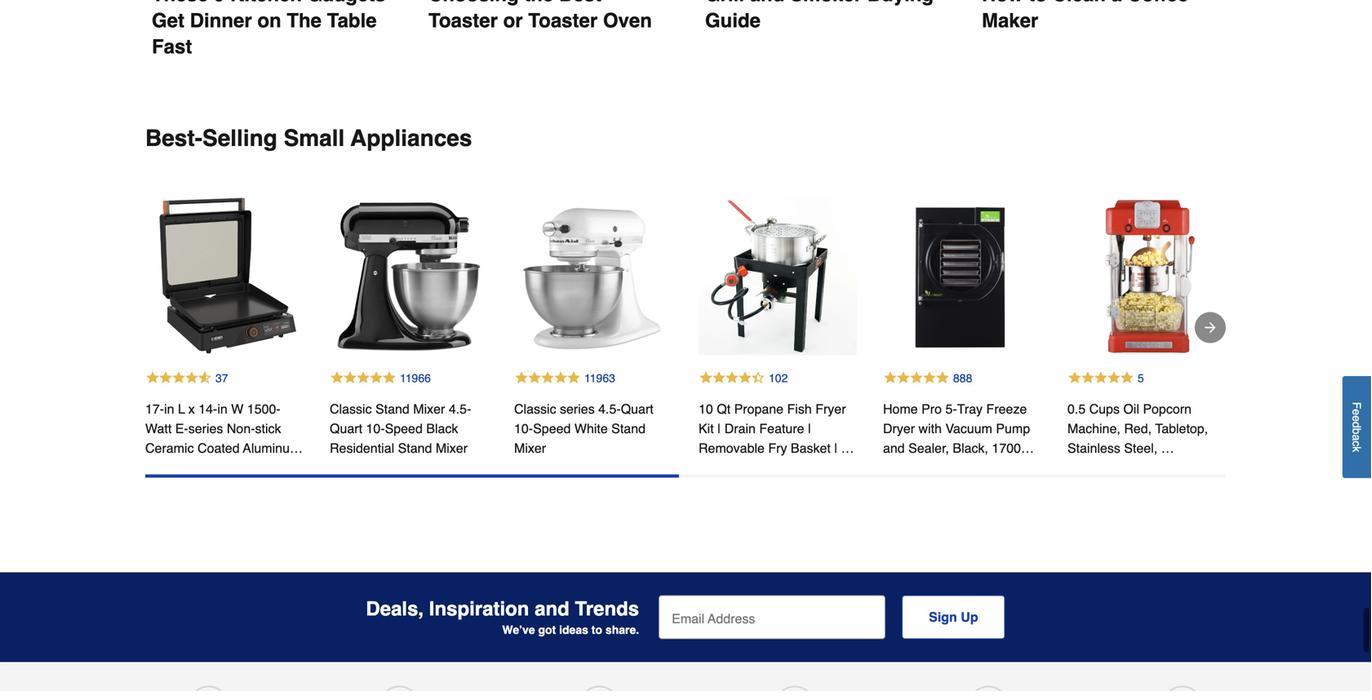 Task type: describe. For each thing, give the bounding box(es) containing it.
17-
[[145, 402, 164, 417]]

0.5 cups oil popcorn machine, red, tabletop, stainless steel, dishwasher-safe parts link
[[1068, 399, 1226, 475]]

these 9 kitchen gadgets get dinner on the table fast
[[152, 0, 391, 58]]

lowe's app image
[[1162, 686, 1203, 691]]

classic series 4.5-quart 10-speed white stand mixer
[[514, 402, 657, 456]]

17-in l x 14-in w 1500- watt e-series non-stick ceramic coated aluminum electric griddle
[[145, 402, 304, 475]]

lowe's credit center image
[[579, 686, 620, 691]]

5-
[[946, 402, 957, 417]]

to inside how to clean a coffee maker
[[1029, 0, 1047, 6]]

home pro 5-tray freeze dryer with vacuum pump and sealer, black, 1700w, programmable, csa safety listed
[[883, 402, 1040, 495]]

coated
[[198, 441, 240, 456]]

or
[[503, 9, 523, 32]]

kit
[[699, 421, 714, 436]]

grill and smoker buying guide
[[705, 0, 939, 32]]

10- inside classic stand mixer 4.5- quart 10-speed black residential stand mixer
[[366, 421, 385, 436]]

the
[[287, 9, 322, 32]]

got
[[538, 624, 556, 637]]

white
[[574, 421, 608, 436]]

vacuum
[[946, 421, 992, 436]]

c
[[1350, 441, 1363, 447]]

sign up
[[929, 610, 978, 625]]

safety inside home pro 5-tray freeze dryer with vacuum pump and sealer, black, 1700w, programmable, csa safety listed
[[883, 480, 920, 495]]

quart inside classic stand mixer 4.5- quart 10-speed black residential stand mixer
[[330, 421, 362, 436]]

removable
[[699, 441, 765, 456]]

10 qt propane fish fryer kit | drain feature | removable fry basket | aluminum finish | 50,000 btus | csa safety listed link
[[699, 399, 857, 495]]

deals,
[[366, 598, 424, 620]]

e-
[[175, 421, 188, 436]]

safe
[[1140, 460, 1167, 475]]

1 toaster from the left
[[429, 9, 498, 32]]

kitchen
[[230, 0, 302, 6]]

guide
[[705, 9, 761, 32]]

classic stand mixer 4.5- quart 10-speed black residential stand mixer
[[330, 402, 471, 456]]

and inside grill and smoker buying guide
[[750, 0, 785, 6]]

order status image
[[379, 686, 420, 691]]

| up 50,000
[[834, 441, 838, 456]]

inspiration
[[429, 598, 529, 620]]

| down basket at bottom right
[[799, 460, 802, 475]]

fry
[[768, 441, 787, 456]]

home pro 5-tray freeze dryer with vacuum pump and sealer, black, 1700w, programmable, csa safety listed image
[[883, 197, 1041, 355]]

4.5- inside classic stand mixer 4.5- quart 10-speed black residential stand mixer
[[449, 402, 471, 417]]

coffee
[[1128, 0, 1189, 6]]

installation services image
[[968, 686, 1009, 691]]

a inside button
[[1350, 435, 1363, 441]]

stainless
[[1068, 441, 1121, 456]]

888
[[953, 372, 972, 385]]

0.5 cups oil popcorn machine, red, tabletop, stainless steel, dishwasher-safe parts image
[[1068, 197, 1226, 355]]

basket
[[791, 441, 831, 456]]

11966
[[400, 372, 431, 385]]

stick
[[255, 421, 281, 436]]

speed inside classic series 4.5-quart 10-speed white stand mixer
[[533, 421, 571, 436]]

parts
[[1171, 460, 1201, 475]]

get
[[152, 9, 184, 32]]

residential
[[330, 441, 394, 456]]

classic series 4.5-quart 10-speed white stand mixer link
[[514, 399, 673, 458]]

arrow right image
[[1202, 320, 1219, 336]]

csa inside home pro 5-tray freeze dryer with vacuum pump and sealer, black, 1700w, programmable, csa safety listed
[[976, 460, 1003, 475]]

and inside home pro 5-tray freeze dryer with vacuum pump and sealer, black, 1700w, programmable, csa safety listed
[[883, 441, 905, 456]]

safety inside '10 qt propane fish fryer kit | drain feature | removable fry basket | aluminum finish | 50,000 btus | csa safety listed'
[[772, 480, 809, 495]]

with
[[919, 421, 942, 436]]

to inside deals, inspiration and trends we've got ideas to share.
[[592, 624, 602, 637]]

a inside how to clean a coffee maker
[[1111, 0, 1122, 6]]

best-selling small appliances
[[145, 125, 472, 151]]

black
[[426, 421, 458, 436]]

pump
[[996, 421, 1030, 436]]

how to clean a coffee maker
[[982, 0, 1194, 32]]

drain
[[725, 421, 756, 436]]

2 vertical spatial stand
[[398, 441, 432, 456]]

best-
[[145, 125, 202, 151]]

14-
[[199, 402, 217, 417]]

10 qt propane fish fryer kit | drain feature | removable fry basket | aluminum finish | 50,000 btus | csa safety listed
[[699, 402, 850, 495]]

17-in l x 14-in w 1500-watt e-series non-stick ceramic coated aluminum electric griddle image
[[145, 197, 304, 355]]

dishwasher-
[[1068, 460, 1140, 475]]

oil
[[1123, 402, 1139, 417]]

f e e d b a c k
[[1350, 402, 1363, 453]]

small
[[284, 125, 345, 151]]

choosing
[[429, 0, 519, 6]]

up
[[961, 610, 978, 625]]

mixer inside classic series 4.5-quart 10-speed white stand mixer
[[514, 441, 546, 456]]

and inside deals, inspiration and trends we've got ideas to share.
[[535, 598, 570, 620]]

smoker
[[790, 0, 862, 6]]

x
[[188, 402, 195, 417]]

feature
[[759, 421, 804, 436]]

classic for 10-
[[514, 402, 556, 417]]

ideas
[[559, 624, 588, 637]]

l
[[178, 402, 185, 417]]

k
[[1350, 447, 1363, 453]]

series inside 17-in l x 14-in w 1500- watt e-series non-stick ceramic coated aluminum electric griddle
[[188, 421, 223, 436]]

trends
[[575, 598, 639, 620]]

1700w,
[[992, 441, 1036, 456]]

tabletop,
[[1155, 421, 1208, 436]]

37
[[215, 372, 228, 385]]

deals, inspiration and trends we've got ideas to share.
[[366, 598, 639, 637]]

classic series 4.5-quart 10-speed white stand mixer image
[[514, 197, 673, 355]]

2 toaster from the left
[[528, 9, 598, 32]]

home pro 5-tray freeze dryer with vacuum pump and sealer, black, 1700w, programmable, csa safety listed link
[[883, 399, 1041, 495]]

Email Address email field
[[659, 595, 886, 639]]

dryer
[[883, 421, 915, 436]]

finish
[[760, 460, 795, 475]]



Task type: vqa. For each thing, say whether or not it's contained in the screenshot.
17-in l x 14-in w 1500-watt e-series non-stick ceramic coated aluminum electric griddle image on the left of the page
yes



Task type: locate. For each thing, give the bounding box(es) containing it.
4.5- up the black
[[449, 402, 471, 417]]

non-
[[227, 421, 255, 436]]

1 e from the top
[[1350, 409, 1363, 416]]

1 horizontal spatial in
[[217, 402, 228, 417]]

pro
[[922, 402, 942, 417]]

aluminum inside '10 qt propane fish fryer kit | drain feature | removable fry basket | aluminum finish | 50,000 btus | csa safety listed'
[[699, 460, 757, 475]]

10 qt propane fish fryer kit | drain feature | removable fry basket | aluminum finish | 50,000 btus | csa safety listed image
[[699, 197, 857, 355]]

table
[[327, 9, 377, 32]]

1 horizontal spatial aluminum
[[699, 460, 757, 475]]

listed down 'programmable,'
[[924, 480, 959, 495]]

0 horizontal spatial series
[[188, 421, 223, 436]]

1 horizontal spatial and
[[750, 0, 785, 6]]

1 horizontal spatial classic
[[514, 402, 556, 417]]

0 horizontal spatial and
[[535, 598, 570, 620]]

0 vertical spatial csa
[[976, 460, 1003, 475]]

best
[[559, 0, 602, 6]]

a
[[1111, 0, 1122, 6], [1350, 435, 1363, 441]]

e
[[1350, 409, 1363, 416], [1350, 416, 1363, 422]]

buying
[[867, 0, 934, 6]]

0 horizontal spatial aluminum
[[243, 441, 301, 456]]

0 vertical spatial and
[[750, 0, 785, 6]]

programmable,
[[883, 460, 972, 475]]

0 horizontal spatial safety
[[772, 480, 809, 495]]

how to clean a coffee maker link
[[975, 0, 1226, 34]]

on
[[257, 9, 281, 32]]

listed inside home pro 5-tray freeze dryer with vacuum pump and sealer, black, 1700w, programmable, csa safety listed
[[924, 480, 959, 495]]

10
[[699, 402, 713, 417]]

we've
[[502, 624, 535, 637]]

1 horizontal spatial csa
[[976, 460, 1003, 475]]

fish
[[787, 402, 812, 417]]

0 vertical spatial aluminum
[[243, 441, 301, 456]]

2 listed from the left
[[924, 480, 959, 495]]

2 horizontal spatial and
[[883, 441, 905, 456]]

0 vertical spatial series
[[560, 402, 595, 417]]

2 classic from the left
[[514, 402, 556, 417]]

d
[[1350, 422, 1363, 428]]

ceramic
[[145, 441, 194, 456]]

|
[[718, 421, 721, 436], [808, 421, 811, 436], [834, 441, 838, 456], [799, 460, 802, 475], [735, 480, 738, 495]]

grill
[[705, 0, 744, 6]]

grill and smoker buying guide link
[[699, 0, 949, 34]]

to up maker
[[1029, 0, 1047, 6]]

1500-
[[247, 402, 281, 417]]

0 horizontal spatial 10-
[[366, 421, 385, 436]]

tray
[[957, 402, 983, 417]]

1 horizontal spatial quart
[[621, 402, 654, 417]]

0.5 cups oil popcorn machine, red, tabletop, stainless steel, dishwasher-safe parts
[[1068, 402, 1212, 475]]

toaster down 'best'
[[528, 9, 598, 32]]

1 horizontal spatial speed
[[533, 421, 571, 436]]

0 horizontal spatial in
[[164, 402, 174, 417]]

0.5
[[1068, 402, 1086, 417]]

series inside classic series 4.5-quart 10-speed white stand mixer
[[560, 402, 595, 417]]

0 horizontal spatial to
[[592, 624, 602, 637]]

102
[[769, 372, 788, 385]]

watt
[[145, 421, 172, 436]]

sign
[[929, 610, 957, 625]]

quart inside classic series 4.5-quart 10-speed white stand mixer
[[621, 402, 654, 417]]

2 safety from the left
[[883, 480, 920, 495]]

classic inside classic series 4.5-quart 10-speed white stand mixer
[[514, 402, 556, 417]]

10- up residential
[[366, 421, 385, 436]]

these
[[152, 0, 208, 6]]

17-in l x 14-in w 1500- watt e-series non-stick ceramic coated aluminum electric griddle link
[[145, 399, 304, 475]]

listed down 50,000
[[812, 480, 847, 495]]

0 vertical spatial a
[[1111, 0, 1122, 6]]

freeze
[[986, 402, 1027, 417]]

1 horizontal spatial listed
[[924, 480, 959, 495]]

listed inside '10 qt propane fish fryer kit | drain feature | removable fry basket | aluminum finish | 50,000 btus | csa safety listed'
[[812, 480, 847, 495]]

appliances
[[351, 125, 472, 151]]

sealer,
[[909, 441, 949, 456]]

0 horizontal spatial 4.5-
[[449, 402, 471, 417]]

selling
[[202, 125, 277, 151]]

csa down the black,
[[976, 460, 1003, 475]]

btus
[[699, 480, 731, 495]]

in left l
[[164, 402, 174, 417]]

propane
[[734, 402, 784, 417]]

f e e d b a c k button
[[1343, 376, 1371, 478]]

stand inside classic series 4.5-quart 10-speed white stand mixer
[[611, 421, 646, 436]]

2 e from the top
[[1350, 416, 1363, 422]]

classic stand mixer 4.5- quart 10-speed black residential stand mixer link
[[330, 399, 488, 458]]

and down dryer
[[883, 441, 905, 456]]

classic
[[330, 402, 372, 417], [514, 402, 556, 417]]

clean
[[1053, 0, 1106, 6]]

0 horizontal spatial csa
[[742, 480, 768, 495]]

stand right white
[[611, 421, 646, 436]]

0 vertical spatial quart
[[621, 402, 654, 417]]

5
[[1138, 372, 1144, 385]]

0 vertical spatial stand
[[375, 402, 410, 417]]

1 listed from the left
[[812, 480, 847, 495]]

csa down finish
[[742, 480, 768, 495]]

1 horizontal spatial safety
[[883, 480, 920, 495]]

1 horizontal spatial a
[[1350, 435, 1363, 441]]

1 horizontal spatial toaster
[[528, 9, 598, 32]]

listed
[[812, 480, 847, 495], [924, 480, 959, 495]]

b
[[1350, 428, 1363, 435]]

11963
[[584, 372, 615, 385]]

1 vertical spatial stand
[[611, 421, 646, 436]]

and up got
[[535, 598, 570, 620]]

1 in from the left
[[164, 402, 174, 417]]

stand down the black
[[398, 441, 432, 456]]

and up guide
[[750, 0, 785, 6]]

speed inside classic stand mixer 4.5- quart 10-speed black residential stand mixer
[[385, 421, 423, 436]]

a up k
[[1350, 435, 1363, 441]]

0 horizontal spatial listed
[[812, 480, 847, 495]]

scrollbar
[[145, 475, 679, 478]]

mixer
[[413, 402, 445, 417], [436, 441, 468, 456], [514, 441, 546, 456]]

how
[[982, 0, 1023, 6]]

w
[[231, 402, 244, 417]]

in left w
[[217, 402, 228, 417]]

csa inside '10 qt propane fish fryer kit | drain feature | removable fry basket | aluminum finish | 50,000 btus | csa safety listed'
[[742, 480, 768, 495]]

10- left white
[[514, 421, 533, 436]]

2 vertical spatial and
[[535, 598, 570, 620]]

series
[[560, 402, 595, 417], [188, 421, 223, 436]]

fryer
[[816, 402, 846, 417]]

sign up form
[[659, 595, 1005, 639]]

1 horizontal spatial 10-
[[514, 421, 533, 436]]

| right the kit
[[718, 421, 721, 436]]

stand down 11966
[[375, 402, 410, 417]]

1 safety from the left
[[772, 480, 809, 495]]

steel,
[[1124, 441, 1158, 456]]

4.5-
[[449, 402, 471, 417], [598, 402, 621, 417]]

electric
[[145, 460, 188, 475]]

2 speed from the left
[[533, 421, 571, 436]]

dinner
[[190, 9, 252, 32]]

maker
[[982, 9, 1039, 32]]

safety down 'programmable,'
[[883, 480, 920, 495]]

e up b
[[1350, 416, 1363, 422]]

home
[[883, 402, 918, 417]]

1 vertical spatial series
[[188, 421, 223, 436]]

e up d
[[1350, 409, 1363, 416]]

1 10- from the left
[[366, 421, 385, 436]]

series down 14-
[[188, 421, 223, 436]]

a right clean
[[1111, 0, 1122, 6]]

0 horizontal spatial toaster
[[429, 9, 498, 32]]

0 horizontal spatial quart
[[330, 421, 362, 436]]

| right btus
[[735, 480, 738, 495]]

and
[[750, 0, 785, 6], [883, 441, 905, 456], [535, 598, 570, 620]]

quart up residential
[[330, 421, 362, 436]]

griddle
[[192, 460, 234, 475]]

speed left the black
[[385, 421, 423, 436]]

toaster down choosing
[[429, 9, 498, 32]]

these 9 kitchen gadgets get dinner on the table fast link
[[145, 0, 396, 60]]

classic for quart
[[330, 402, 372, 417]]

choosing the best toaster or toaster oven
[[429, 0, 652, 32]]

4.5- inside classic series 4.5-quart 10-speed white stand mixer
[[598, 402, 621, 417]]

10- inside classic series 4.5-quart 10-speed white stand mixer
[[514, 421, 533, 436]]

0 horizontal spatial classic
[[330, 402, 372, 417]]

aluminum down stick
[[243, 441, 301, 456]]

series up white
[[560, 402, 595, 417]]

| up basket at bottom right
[[808, 421, 811, 436]]

1 horizontal spatial 4.5-
[[598, 402, 621, 417]]

safety
[[772, 480, 809, 495], [883, 480, 920, 495]]

1 4.5- from the left
[[449, 402, 471, 417]]

2 4.5- from the left
[[598, 402, 621, 417]]

speed left white
[[533, 421, 571, 436]]

aluminum down removable
[[699, 460, 757, 475]]

0 horizontal spatial a
[[1111, 0, 1122, 6]]

1 vertical spatial and
[[883, 441, 905, 456]]

cups
[[1089, 402, 1120, 417]]

quart left 10
[[621, 402, 654, 417]]

machine,
[[1068, 421, 1121, 436]]

0 vertical spatial to
[[1029, 0, 1047, 6]]

the
[[524, 0, 554, 6]]

1 speed from the left
[[385, 421, 423, 436]]

1 classic from the left
[[330, 402, 372, 417]]

gift cards image
[[774, 686, 815, 691]]

10-
[[366, 421, 385, 436], [514, 421, 533, 436]]

1 vertical spatial aluminum
[[699, 460, 757, 475]]

1 horizontal spatial series
[[560, 402, 595, 417]]

1 vertical spatial a
[[1350, 435, 1363, 441]]

0 horizontal spatial speed
[[385, 421, 423, 436]]

contact us & faq image
[[188, 686, 229, 691]]

1 horizontal spatial to
[[1029, 0, 1047, 6]]

50,000
[[806, 460, 846, 475]]

safety down finish
[[772, 480, 809, 495]]

2 10- from the left
[[514, 421, 533, 436]]

classic stand mixer 4.5-quart 10-speed black residential stand mixer image
[[330, 197, 488, 355]]

qt
[[717, 402, 731, 417]]

1 vertical spatial to
[[592, 624, 602, 637]]

choosing the best toaster or toaster oven link
[[422, 0, 673, 34]]

1 vertical spatial quart
[[330, 421, 362, 436]]

to right ideas
[[592, 624, 602, 637]]

fast
[[152, 35, 192, 58]]

4.5- up white
[[598, 402, 621, 417]]

9
[[214, 0, 225, 6]]

black,
[[953, 441, 988, 456]]

in
[[164, 402, 174, 417], [217, 402, 228, 417]]

1 vertical spatial csa
[[742, 480, 768, 495]]

aluminum inside 17-in l x 14-in w 1500- watt e-series non-stick ceramic coated aluminum electric griddle
[[243, 441, 301, 456]]

classic inside classic stand mixer 4.5- quart 10-speed black residential stand mixer
[[330, 402, 372, 417]]

2 in from the left
[[217, 402, 228, 417]]



